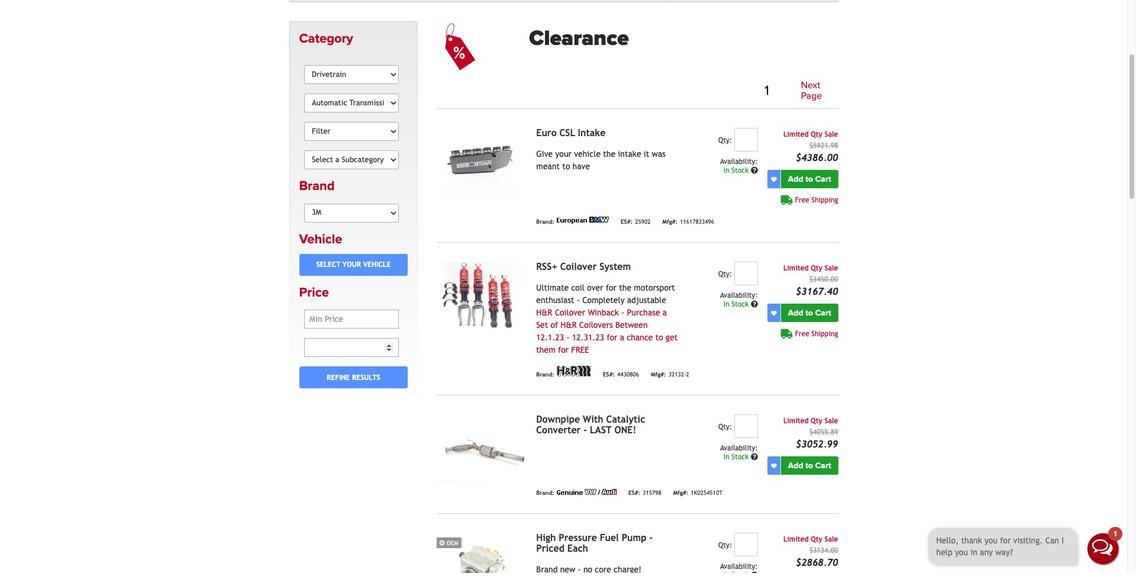 Task type: vqa. For each thing, say whether or not it's contained in the screenshot.
bottom comments image
no



Task type: locate. For each thing, give the bounding box(es) containing it.
add for $4386.00
[[788, 174, 804, 184]]

3 limited from the top
[[784, 417, 809, 425]]

add
[[788, 174, 804, 184], [788, 308, 804, 318], [788, 461, 804, 471]]

vehicle up select
[[299, 231, 342, 247]]

0 horizontal spatial your
[[343, 261, 361, 269]]

2 vertical spatial in
[[724, 453, 730, 461]]

2 vertical spatial for
[[558, 345, 569, 355]]

2 vertical spatial add to cart
[[788, 461, 832, 471]]

add to cart down $3167.40
[[788, 308, 832, 318]]

1 vertical spatial brand:
[[537, 371, 555, 378]]

to for $3052.99
[[806, 461, 814, 471]]

your inside give your vehicle the intake it was meant to have
[[556, 149, 572, 159]]

2 vertical spatial question circle image
[[751, 454, 758, 461]]

paginated product list navigation navigation
[[529, 78, 839, 104]]

the
[[603, 149, 616, 159], [619, 283, 632, 293]]

2 in stock from the top
[[724, 300, 751, 309]]

2 shipping from the top
[[812, 330, 839, 338]]

to down $4386.00
[[806, 174, 814, 184]]

2 qty: from the top
[[719, 270, 733, 278]]

qty for $3167.40
[[811, 264, 823, 272]]

-
[[577, 296, 580, 305], [622, 308, 625, 317], [567, 333, 570, 342], [584, 425, 587, 436], [650, 532, 653, 544]]

1 vertical spatial stock
[[732, 300, 749, 309]]

32132-
[[669, 371, 687, 378]]

1 vertical spatial in stock
[[724, 300, 751, 309]]

have
[[573, 162, 590, 171]]

2 free from the top
[[796, 330, 810, 338]]

0 vertical spatial h&r
[[537, 308, 553, 317]]

sale inside limited qty sale $5921.98 $4386.00
[[825, 130, 839, 139]]

mfg#:
[[663, 218, 678, 225], [651, 371, 666, 378], [674, 490, 689, 496]]

limited qty sale $5921.98 $4386.00
[[784, 130, 839, 164]]

between
[[616, 320, 648, 330]]

0 vertical spatial a
[[663, 308, 667, 317]]

1 in from the top
[[724, 166, 730, 175]]

results
[[352, 373, 381, 382]]

add down $4386.00
[[788, 174, 804, 184]]

price
[[299, 285, 329, 300]]

add to wish list image
[[771, 176, 777, 182], [771, 463, 777, 469]]

free shipping for $3167.40
[[796, 330, 839, 338]]

a down between
[[620, 333, 625, 342]]

12.31.23
[[572, 333, 605, 342]]

4 sale from the top
[[825, 535, 839, 544]]

free down $4386.00
[[796, 196, 810, 204]]

shipping down $4386.00
[[812, 196, 839, 204]]

limited inside limited qty sale $5921.98 $4386.00
[[784, 130, 809, 139]]

to inside ultimate coil over for the motorsport enthusiast - completely adjustable h&r coilover winback - purchase a set of h&r coilovers between 12.1.23 - 12.31.23 for a chance to get them for free
[[656, 333, 664, 342]]

mfg#: 11617833496
[[663, 218, 715, 225]]

limited up $4386.00
[[784, 130, 809, 139]]

system
[[600, 261, 631, 272]]

add to wish list image for $3052.99
[[771, 463, 777, 469]]

0 vertical spatial es#:
[[621, 218, 633, 225]]

h&r up the set
[[537, 308, 553, 317]]

downpipe
[[537, 414, 580, 425]]

1 vertical spatial add
[[788, 308, 804, 318]]

1 vertical spatial a
[[620, 333, 625, 342]]

h&r
[[537, 308, 553, 317], [561, 320, 577, 330]]

qty inside limited qty sale $3450.00 $3167.40
[[811, 264, 823, 272]]

es#: left 315798
[[629, 490, 641, 496]]

4 limited from the top
[[784, 535, 809, 544]]

2 add from the top
[[788, 308, 804, 318]]

1 vertical spatial add to wish list image
[[771, 463, 777, 469]]

1 vertical spatial add to cart button
[[781, 304, 839, 322]]

1 vertical spatial cart
[[816, 308, 832, 318]]

0 horizontal spatial the
[[603, 149, 616, 159]]

cart down $3052.99
[[816, 461, 832, 471]]

fuel
[[600, 532, 619, 544]]

mfg#: left 32132-
[[651, 371, 666, 378]]

your right give
[[556, 149, 572, 159]]

your for select
[[343, 261, 361, 269]]

sale up $4055.89
[[825, 417, 839, 425]]

1 qty from the top
[[811, 130, 823, 139]]

es#: left 4430806
[[603, 371, 615, 378]]

qty inside limited qty sale $5921.98 $4386.00
[[811, 130, 823, 139]]

1 vertical spatial question circle image
[[751, 301, 758, 308]]

one!
[[615, 425, 637, 436]]

3 qty from the top
[[811, 417, 823, 425]]

csl
[[560, 127, 576, 139]]

pressure
[[559, 532, 597, 544]]

- right 12.1.23
[[567, 333, 570, 342]]

1 brand: from the top
[[537, 218, 555, 225]]

brand: left genuine european bmw - corporate logo
[[537, 218, 555, 225]]

0 vertical spatial vehicle
[[299, 231, 342, 247]]

1 vertical spatial your
[[343, 261, 361, 269]]

coilovers
[[579, 320, 613, 330]]

brand: left "genuine volkswagen audi - corporate logo"
[[537, 490, 555, 496]]

2 brand: from the top
[[537, 371, 555, 378]]

0 vertical spatial shipping
[[812, 196, 839, 204]]

1 vertical spatial the
[[619, 283, 632, 293]]

sale inside limited qty sale $3134.00 $2868.70
[[825, 535, 839, 544]]

your
[[556, 149, 572, 159], [343, 261, 361, 269]]

25902
[[635, 218, 651, 225]]

qty up the $3450.00 at the right top
[[811, 264, 823, 272]]

limited inside limited qty sale $3134.00 $2868.70
[[784, 535, 809, 544]]

1 horizontal spatial your
[[556, 149, 572, 159]]

h&r right of
[[561, 320, 577, 330]]

limited up $3052.99
[[784, 417, 809, 425]]

1 vertical spatial in
[[724, 300, 730, 309]]

availability: for third question circle image from the top of the page
[[720, 444, 758, 452]]

qty inside "limited qty sale $4055.89 $3052.99"
[[811, 417, 823, 425]]

0 vertical spatial your
[[556, 149, 572, 159]]

1 availability: from the top
[[720, 158, 758, 166]]

1 sale from the top
[[825, 130, 839, 139]]

2 vertical spatial in stock
[[724, 453, 751, 461]]

1 vertical spatial es#:
[[603, 371, 615, 378]]

$2868.70
[[796, 557, 839, 568]]

4 qty from the top
[[811, 535, 823, 544]]

for left free
[[558, 345, 569, 355]]

- down coil
[[577, 296, 580, 305]]

2 vertical spatial cart
[[816, 461, 832, 471]]

3 in stock from the top
[[724, 453, 751, 461]]

es#: for intake
[[621, 218, 633, 225]]

chance
[[627, 333, 653, 342]]

0 vertical spatial add
[[788, 174, 804, 184]]

coil
[[572, 283, 585, 293]]

get
[[666, 333, 678, 342]]

2 add to cart from the top
[[788, 308, 832, 318]]

1 add from the top
[[788, 174, 804, 184]]

2 in from the top
[[724, 300, 730, 309]]

give your vehicle the intake it was meant to have
[[537, 149, 666, 171]]

1 in stock from the top
[[724, 166, 751, 175]]

for
[[606, 283, 617, 293], [607, 333, 618, 342], [558, 345, 569, 355]]

0 vertical spatial in
[[724, 166, 730, 175]]

genuine european bmw - corporate logo image
[[557, 217, 609, 224]]

- inside downpipe with catalytic converter - last one!
[[584, 425, 587, 436]]

2 qty from the top
[[811, 264, 823, 272]]

availability: for $3167.40's question circle image
[[720, 291, 758, 300]]

1 vertical spatial coilover
[[555, 308, 586, 317]]

1 vertical spatial mfg#:
[[651, 371, 666, 378]]

1 add to cart button from the top
[[781, 170, 839, 188]]

2 vertical spatial add to cart button
[[781, 457, 839, 475]]

add to cart button down $3167.40
[[781, 304, 839, 322]]

add down $3052.99
[[788, 461, 804, 471]]

brand: down them
[[537, 371, 555, 378]]

$3167.40
[[796, 286, 839, 297]]

qty up $4055.89
[[811, 417, 823, 425]]

0 vertical spatial add to cart button
[[781, 170, 839, 188]]

1 vertical spatial vehicle
[[363, 261, 391, 269]]

2 vertical spatial stock
[[732, 453, 749, 461]]

cart for $3167.40
[[816, 308, 832, 318]]

add to cart for $4386.00
[[788, 174, 832, 184]]

vehicle right select
[[363, 261, 391, 269]]

ultimate
[[537, 283, 569, 293]]

question circle image
[[751, 167, 758, 174], [751, 301, 758, 308], [751, 454, 758, 461]]

Max Price number field
[[304, 338, 399, 357]]

add to wish list image for $4386.00
[[771, 176, 777, 182]]

es#: left 25902
[[621, 218, 633, 225]]

1 free from the top
[[796, 196, 810, 204]]

es#315798 - 1k0254510t - downpipe with catalytic converter - last one! - genuine volkswagen audi - image
[[437, 415, 527, 482]]

coilover down enthusiast
[[555, 308, 586, 317]]

sale up the $3450.00 at the right top
[[825, 264, 839, 272]]

brand:
[[537, 218, 555, 225], [537, 371, 555, 378], [537, 490, 555, 496]]

1 vertical spatial h&r
[[561, 320, 577, 330]]

mfg#: for system
[[651, 371, 666, 378]]

limited
[[784, 130, 809, 139], [784, 264, 809, 272], [784, 417, 809, 425], [784, 535, 809, 544]]

to for $3167.40
[[806, 308, 814, 318]]

qty up $5921.98
[[811, 130, 823, 139]]

add to cart down $3052.99
[[788, 461, 832, 471]]

1 vertical spatial free shipping
[[796, 330, 839, 338]]

3 stock from the top
[[732, 453, 749, 461]]

12.1.23
[[537, 333, 564, 342]]

for up completely
[[606, 283, 617, 293]]

refine results
[[327, 373, 381, 382]]

stock for $3167.40
[[732, 300, 749, 309]]

for down coilovers
[[607, 333, 618, 342]]

sale for $3052.99
[[825, 417, 839, 425]]

sale up $3134.00
[[825, 535, 839, 544]]

2 add to cart button from the top
[[781, 304, 839, 322]]

to left the get
[[656, 333, 664, 342]]

1 shipping from the top
[[812, 196, 839, 204]]

limited up $3167.40
[[784, 264, 809, 272]]

over
[[587, 283, 604, 293]]

vehicle
[[299, 231, 342, 247], [363, 261, 391, 269]]

2 add to wish list image from the top
[[771, 463, 777, 469]]

None number field
[[735, 128, 758, 152], [735, 262, 758, 285], [735, 415, 758, 438], [735, 533, 758, 557], [735, 128, 758, 152], [735, 262, 758, 285], [735, 415, 758, 438], [735, 533, 758, 557]]

availability:
[[720, 158, 758, 166], [720, 291, 758, 300], [720, 444, 758, 452], [720, 563, 758, 571]]

2 availability: from the top
[[720, 291, 758, 300]]

Min Price number field
[[304, 310, 399, 329]]

qty
[[811, 130, 823, 139], [811, 264, 823, 272], [811, 417, 823, 425], [811, 535, 823, 544]]

cart down $3167.40
[[816, 308, 832, 318]]

limited for $3167.40
[[784, 264, 809, 272]]

mfg#: 1k0254510t
[[674, 490, 723, 496]]

cart down $4386.00
[[816, 174, 832, 184]]

qty:
[[719, 136, 733, 145], [719, 270, 733, 278], [719, 423, 733, 431], [719, 541, 733, 550]]

2 cart from the top
[[816, 308, 832, 318]]

0 vertical spatial cart
[[816, 174, 832, 184]]

limited for $3052.99
[[784, 417, 809, 425]]

1 link
[[758, 81, 777, 101]]

sale inside limited qty sale $3450.00 $3167.40
[[825, 264, 839, 272]]

h&r - corporate logo image
[[557, 366, 591, 377]]

0 vertical spatial free
[[796, 196, 810, 204]]

brand
[[299, 178, 335, 194]]

a right purchase
[[663, 308, 667, 317]]

vehicle
[[574, 149, 601, 159]]

0 vertical spatial free shipping
[[796, 196, 839, 204]]

2 question circle image from the top
[[751, 301, 758, 308]]

mfg#: left 11617833496
[[663, 218, 678, 225]]

limited inside "limited qty sale $4055.89 $3052.99"
[[784, 417, 809, 425]]

cart
[[816, 174, 832, 184], [816, 308, 832, 318], [816, 461, 832, 471]]

to down $3052.99
[[806, 461, 814, 471]]

qty inside limited qty sale $3134.00 $2868.70
[[811, 535, 823, 544]]

0 vertical spatial mfg#:
[[663, 218, 678, 225]]

add to cart for $3167.40
[[788, 308, 832, 318]]

1 add to cart from the top
[[788, 174, 832, 184]]

page
[[802, 90, 823, 102]]

limited up $2868.70
[[784, 535, 809, 544]]

2 vertical spatial brand:
[[537, 490, 555, 496]]

2 free shipping from the top
[[796, 330, 839, 338]]

your for give
[[556, 149, 572, 159]]

add right add to wish list image at the bottom right of page
[[788, 308, 804, 318]]

- left last
[[584, 425, 587, 436]]

1 free shipping from the top
[[796, 196, 839, 204]]

1 limited from the top
[[784, 130, 809, 139]]

free shipping down $4386.00
[[796, 196, 839, 204]]

3 cart from the top
[[816, 461, 832, 471]]

limited qty sale $4055.89 $3052.99
[[784, 417, 839, 450]]

0 vertical spatial for
[[606, 283, 617, 293]]

the left intake
[[603, 149, 616, 159]]

add for $3167.40
[[788, 308, 804, 318]]

1 horizontal spatial vehicle
[[363, 261, 391, 269]]

winback
[[588, 308, 619, 317]]

your right select
[[343, 261, 361, 269]]

mfg#: left 1k0254510t
[[674, 490, 689, 496]]

0 horizontal spatial a
[[620, 333, 625, 342]]

the down system on the right top of the page
[[619, 283, 632, 293]]

limited inside limited qty sale $3450.00 $3167.40
[[784, 264, 809, 272]]

0 horizontal spatial h&r
[[537, 308, 553, 317]]

2 vertical spatial add
[[788, 461, 804, 471]]

2 limited from the top
[[784, 264, 809, 272]]

qty: for question circle image associated with $4386.00
[[719, 136, 733, 145]]

1 cart from the top
[[816, 174, 832, 184]]

- right pump
[[650, 532, 653, 544]]

add to cart button for $3167.40
[[781, 304, 839, 322]]

qty up $3134.00
[[811, 535, 823, 544]]

3 availability: from the top
[[720, 444, 758, 452]]

sale up $5921.98
[[825, 130, 839, 139]]

0 vertical spatial in stock
[[724, 166, 751, 175]]

free
[[796, 196, 810, 204], [796, 330, 810, 338]]

es#4430806 - 32132-2 - rss+ coilover system - ultimate coil over for the motorsport enthusiast - completely adjustable - h&r - audi image
[[437, 262, 527, 329]]

1 vertical spatial add to cart
[[788, 308, 832, 318]]

in stock
[[724, 166, 751, 175], [724, 300, 751, 309], [724, 453, 751, 461]]

to left have
[[563, 162, 570, 171]]

to down $3167.40
[[806, 308, 814, 318]]

3 sale from the top
[[825, 417, 839, 425]]

3 add from the top
[[788, 461, 804, 471]]

add to wish list image
[[771, 310, 777, 316]]

3 brand: from the top
[[537, 490, 555, 496]]

sale inside "limited qty sale $4055.89 $3052.99"
[[825, 417, 839, 425]]

0 vertical spatial add to cart
[[788, 174, 832, 184]]

shipping down $3167.40
[[812, 330, 839, 338]]

to
[[563, 162, 570, 171], [806, 174, 814, 184], [806, 308, 814, 318], [656, 333, 664, 342], [806, 461, 814, 471]]

1 add to wish list image from the top
[[771, 176, 777, 182]]

shipping
[[812, 196, 839, 204], [812, 330, 839, 338]]

2 sale from the top
[[825, 264, 839, 272]]

them
[[537, 345, 556, 355]]

3 qty: from the top
[[719, 423, 733, 431]]

sale for $2868.70
[[825, 535, 839, 544]]

coilover
[[560, 261, 597, 272], [555, 308, 586, 317]]

add to cart down $4386.00
[[788, 174, 832, 184]]

1k0254510t
[[691, 490, 723, 496]]

question circle image for $3167.40
[[751, 301, 758, 308]]

free shipping down $3167.40
[[796, 330, 839, 338]]

in for $3167.40
[[724, 300, 730, 309]]

1 stock from the top
[[732, 166, 749, 175]]

a
[[663, 308, 667, 317], [620, 333, 625, 342]]

$5921.98
[[810, 142, 839, 150]]

availability: for question circle image associated with $4386.00
[[720, 158, 758, 166]]

1 vertical spatial shipping
[[812, 330, 839, 338]]

1 question circle image from the top
[[751, 167, 758, 174]]

shipping for $3167.40
[[812, 330, 839, 338]]

$4055.89
[[810, 428, 839, 436]]

es#:
[[621, 218, 633, 225], [603, 371, 615, 378], [629, 490, 641, 496]]

0 vertical spatial add to wish list image
[[771, 176, 777, 182]]

0 vertical spatial question circle image
[[751, 167, 758, 174]]

2 stock from the top
[[732, 300, 749, 309]]

stock
[[732, 166, 749, 175], [732, 300, 749, 309], [732, 453, 749, 461]]

0 vertical spatial the
[[603, 149, 616, 159]]

give
[[537, 149, 553, 159]]

0 vertical spatial brand:
[[537, 218, 555, 225]]

es#3137691 - 13517529068 - high pressure fuel pump - priced each - brand new - no core charge! - bosch - bmw image
[[437, 533, 527, 573]]

add to cart button down $4386.00
[[781, 170, 839, 188]]

1 horizontal spatial the
[[619, 283, 632, 293]]

coilover up coil
[[560, 261, 597, 272]]

0 vertical spatial stock
[[732, 166, 749, 175]]

1 vertical spatial free
[[796, 330, 810, 338]]

$3450.00
[[810, 275, 839, 284]]

ultimate coil over for the motorsport enthusiast - completely adjustable h&r coilover winback - purchase a set of h&r coilovers between 12.1.23 - 12.31.23 for a chance to get them for free
[[537, 283, 678, 355]]

add to cart button down $3052.99
[[781, 457, 839, 475]]

$3134.00
[[810, 547, 839, 555]]

1 qty: from the top
[[719, 136, 733, 145]]

free down $3167.40
[[796, 330, 810, 338]]

was
[[652, 149, 666, 159]]

sale
[[825, 130, 839, 139], [825, 264, 839, 272], [825, 417, 839, 425], [825, 535, 839, 544]]



Task type: describe. For each thing, give the bounding box(es) containing it.
es#: 315798
[[629, 490, 662, 496]]

high
[[537, 532, 556, 544]]

qty for $4386.00
[[811, 130, 823, 139]]

euro csl intake
[[537, 127, 606, 139]]

in for $4386.00
[[724, 166, 730, 175]]

each
[[568, 543, 589, 554]]

converter
[[537, 425, 581, 436]]

brand: for rss+
[[537, 371, 555, 378]]

next page
[[802, 79, 823, 102]]

0 horizontal spatial vehicle
[[299, 231, 342, 247]]

2 vertical spatial mfg#:
[[674, 490, 689, 496]]

refine
[[327, 373, 350, 382]]

priced
[[537, 543, 565, 554]]

4 availability: from the top
[[720, 563, 758, 571]]

4 qty: from the top
[[719, 541, 733, 550]]

qty: for $3167.40's question circle image
[[719, 270, 733, 278]]

the inside give your vehicle the intake it was meant to have
[[603, 149, 616, 159]]

intake
[[618, 149, 642, 159]]

2
[[687, 371, 690, 378]]

enthusiast
[[537, 296, 575, 305]]

pump
[[622, 532, 647, 544]]

motorsport
[[634, 283, 675, 293]]

es#: 4430806
[[603, 371, 639, 378]]

in stock for $3167.40
[[724, 300, 751, 309]]

es#25902 - 11617833496 - euro csl intake - give your vehicle the intake it was meant to have - genuine european bmw - bmw image
[[437, 128, 527, 195]]

of
[[551, 320, 558, 330]]

last
[[590, 425, 612, 436]]

rss+
[[537, 261, 558, 272]]

adjustable
[[627, 296, 667, 305]]

stock for $4386.00
[[732, 166, 749, 175]]

3 question circle image from the top
[[751, 454, 758, 461]]

downpipe with catalytic converter - last one!
[[537, 414, 646, 436]]

limited for $4386.00
[[784, 130, 809, 139]]

select
[[316, 261, 341, 269]]

rss+ coilover system link
[[537, 261, 631, 272]]

purchase
[[627, 308, 661, 317]]

with
[[583, 414, 604, 425]]

select your vehicle link
[[299, 254, 408, 276]]

refine results link
[[299, 367, 408, 389]]

euro
[[537, 127, 557, 139]]

0 vertical spatial coilover
[[560, 261, 597, 272]]

set
[[537, 320, 548, 330]]

sale for $3167.40
[[825, 264, 839, 272]]

intake
[[578, 127, 606, 139]]

- up between
[[622, 308, 625, 317]]

genuine volkswagen audi - corporate logo image
[[557, 489, 617, 495]]

downpipe with catalytic converter - last one! link
[[537, 414, 646, 436]]

11617833496
[[680, 218, 715, 225]]

1 horizontal spatial a
[[663, 308, 667, 317]]

to for $4386.00
[[806, 174, 814, 184]]

- inside high pressure fuel pump - priced each
[[650, 532, 653, 544]]

2 vertical spatial es#:
[[629, 490, 641, 496]]

free
[[572, 345, 590, 355]]

to inside give your vehicle the intake it was meant to have
[[563, 162, 570, 171]]

315798
[[643, 490, 662, 496]]

3 in from the top
[[724, 453, 730, 461]]

mfg#: 32132-2
[[651, 371, 690, 378]]

limited qty sale $3450.00 $3167.40
[[784, 264, 839, 297]]

select your vehicle
[[316, 261, 391, 269]]

mfg#: for intake
[[663, 218, 678, 225]]

sale for $4386.00
[[825, 130, 839, 139]]

completely
[[583, 296, 625, 305]]

1 horizontal spatial h&r
[[561, 320, 577, 330]]

free for $3167.40
[[796, 330, 810, 338]]

free for $4386.00
[[796, 196, 810, 204]]

limited for $2868.70
[[784, 535, 809, 544]]

rss+ coilover system
[[537, 261, 631, 272]]

euro csl intake link
[[537, 127, 606, 139]]

es#: 25902
[[621, 218, 651, 225]]

high pressure fuel pump - priced each
[[537, 532, 653, 554]]

high pressure fuel pump - priced each link
[[537, 532, 653, 554]]

limited qty sale $3134.00 $2868.70
[[784, 535, 839, 568]]

es#: for system
[[603, 371, 615, 378]]

add to cart button for $4386.00
[[781, 170, 839, 188]]

clearance
[[529, 25, 629, 51]]

qty for $3052.99
[[811, 417, 823, 425]]

question circle image for $4386.00
[[751, 167, 758, 174]]

the inside ultimate coil over for the motorsport enthusiast - completely adjustable h&r coilover winback - purchase a set of h&r coilovers between 12.1.23 - 12.31.23 for a chance to get them for free
[[619, 283, 632, 293]]

1 vertical spatial for
[[607, 333, 618, 342]]

qty: for third question circle image from the top of the page
[[719, 423, 733, 431]]

1
[[765, 82, 770, 98]]

next
[[802, 79, 821, 91]]

$3052.99
[[796, 439, 839, 450]]

3 add to cart from the top
[[788, 461, 832, 471]]

qty for $2868.70
[[811, 535, 823, 544]]

$4386.00
[[796, 152, 839, 164]]

meant
[[537, 162, 560, 171]]

coilover inside ultimate coil over for the motorsport enthusiast - completely adjustable h&r coilover winback - purchase a set of h&r coilovers between 12.1.23 - 12.31.23 for a chance to get them for free
[[555, 308, 586, 317]]

category
[[299, 31, 353, 46]]

brand: for euro
[[537, 218, 555, 225]]

shipping for $4386.00
[[812, 196, 839, 204]]

4430806
[[618, 371, 639, 378]]

3 add to cart button from the top
[[781, 457, 839, 475]]

cart for $4386.00
[[816, 174, 832, 184]]

free shipping for $4386.00
[[796, 196, 839, 204]]

vehicle inside select your vehicle link
[[363, 261, 391, 269]]

in stock for $4386.00
[[724, 166, 751, 175]]

catalytic
[[607, 414, 646, 425]]

it
[[644, 149, 650, 159]]



